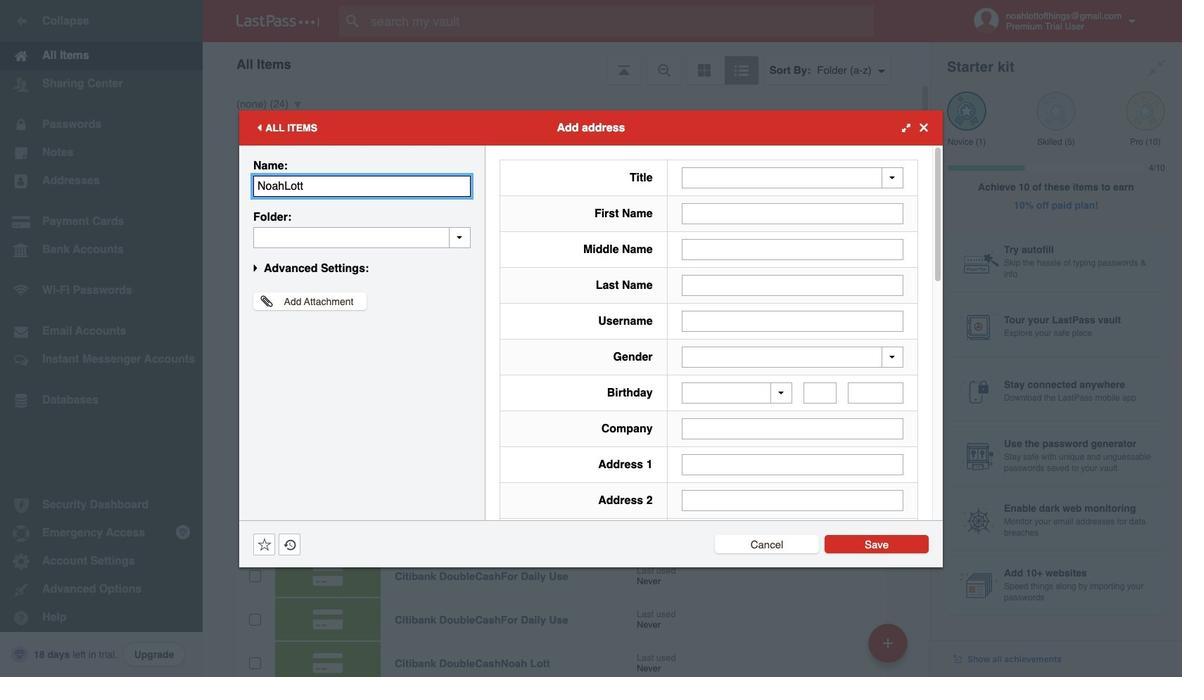 Task type: vqa. For each thing, say whether or not it's contained in the screenshot.
THE CARET RIGHT image on the left bottom
no



Task type: describe. For each thing, give the bounding box(es) containing it.
lastpass image
[[236, 15, 319, 27]]

Search search field
[[339, 6, 901, 37]]



Task type: locate. For each thing, give the bounding box(es) containing it.
None text field
[[682, 203, 903, 224], [682, 239, 903, 260], [848, 383, 903, 404], [682, 203, 903, 224], [682, 239, 903, 260], [848, 383, 903, 404]]

dialog
[[239, 110, 943, 678]]

main navigation navigation
[[0, 0, 203, 678]]

search my vault text field
[[339, 6, 901, 37]]

vault options navigation
[[203, 42, 930, 84]]

None text field
[[253, 176, 471, 197], [253, 227, 471, 248], [682, 275, 903, 296], [682, 311, 903, 332], [804, 383, 837, 404], [682, 419, 903, 440], [682, 455, 903, 476], [682, 490, 903, 512], [253, 176, 471, 197], [253, 227, 471, 248], [682, 275, 903, 296], [682, 311, 903, 332], [804, 383, 837, 404], [682, 419, 903, 440], [682, 455, 903, 476], [682, 490, 903, 512]]

new item image
[[883, 639, 893, 648]]

new item navigation
[[863, 620, 916, 678]]



